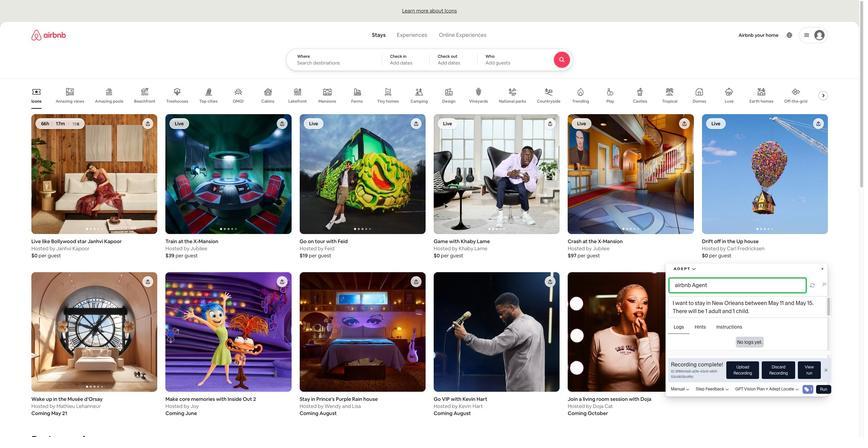 Task type: vqa. For each thing, say whether or not it's contained in the screenshot.
minutes associated with started
no



Task type: describe. For each thing, give the bounding box(es) containing it.
profile element
[[497, 22, 829, 49]]



Task type: locate. For each thing, give the bounding box(es) containing it.
group
[[31, 82, 838, 109], [31, 114, 157, 234], [165, 114, 292, 234], [300, 114, 552, 234], [434, 114, 686, 234], [568, 114, 820, 234], [702, 114, 865, 234], [31, 272, 157, 392]]

Search destinations search field
[[297, 60, 371, 66]]

None search field
[[286, 22, 592, 71]]

what can we help you find? tab list
[[367, 28, 433, 43]]



